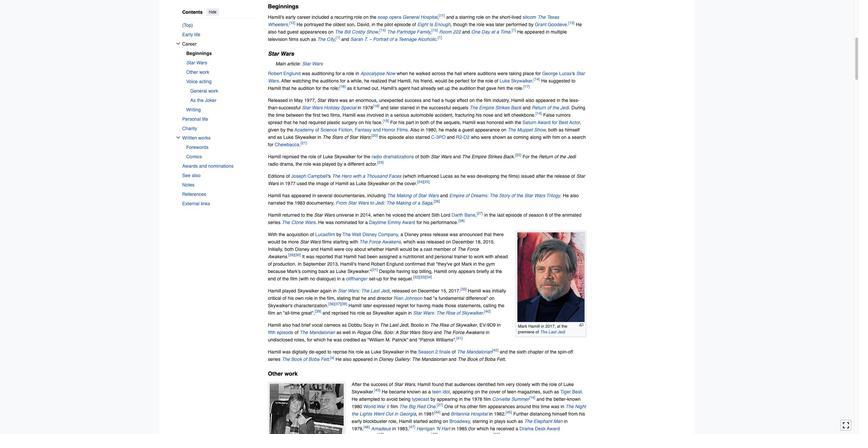 Task type: describe. For each thing, give the bounding box(es) containing it.
x small image
[[176, 41, 180, 45]]

x small image
[[176, 135, 180, 139]]



Task type: locate. For each thing, give the bounding box(es) containing it.
note
[[268, 60, 586, 67]]

fullscreen image
[[843, 422, 849, 429]]



Task type: vqa. For each thing, say whether or not it's contained in the screenshot.
URLs
no



